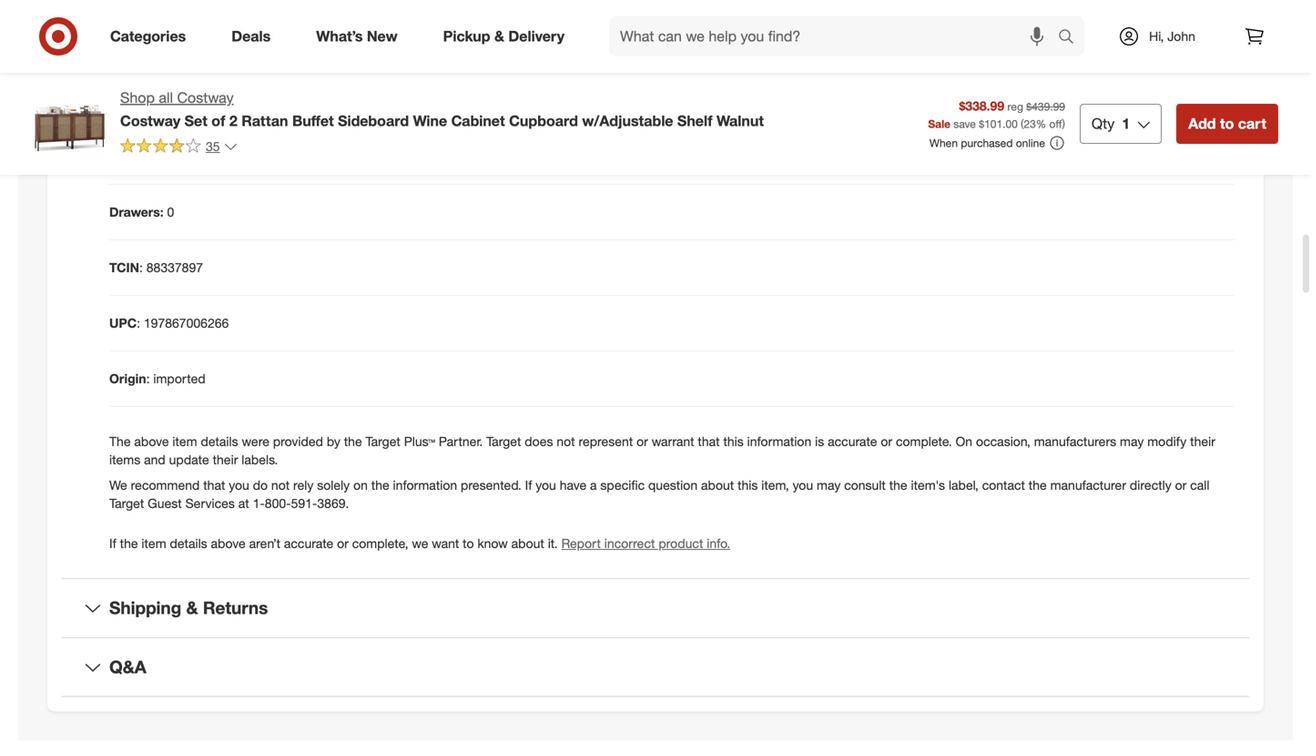 Task type: locate. For each thing, give the bounding box(es) containing it.
of for doors:
[[161, 93, 173, 109]]

1 horizontal spatial accurate
[[828, 434, 877, 450]]

to right want
[[463, 536, 474, 552]]

0 vertical spatial may
[[1120, 434, 1144, 450]]

to right add
[[1220, 115, 1234, 133]]

may left modify
[[1120, 434, 1144, 450]]

add
[[1189, 115, 1216, 133]]

101.00
[[985, 117, 1018, 131]]

& right (w)
[[495, 27, 505, 45]]

what's new
[[316, 27, 398, 45]]

you
[[229, 477, 249, 493], [536, 477, 556, 493], [793, 477, 813, 493]]

if right presented.
[[525, 477, 532, 493]]

0 vertical spatial that
[[698, 434, 720, 450]]

0 vertical spatial :
[[139, 260, 143, 276]]

details for were
[[201, 434, 238, 450]]

0 horizontal spatial you
[[229, 477, 249, 493]]

0 vertical spatial to
[[1220, 115, 1234, 133]]

1 you from the left
[[229, 477, 249, 493]]

x right (h)
[[386, 37, 393, 53]]

0 vertical spatial their
[[1190, 434, 1216, 450]]

0 horizontal spatial information
[[393, 477, 457, 493]]

at
[[238, 496, 249, 511]]

2 vertical spatial of
[[161, 149, 173, 165]]

target
[[366, 434, 401, 450], [486, 434, 521, 450], [109, 496, 144, 511]]

may inside the above item details were provided by the target plus™ partner. target does not represent or warrant that this information is accurate or complete. on occasion, manufacturers may modify their items and update their labels.
[[1120, 434, 1144, 450]]

1 vertical spatial of
[[212, 112, 225, 130]]

x right (w)
[[488, 37, 495, 53]]

deals
[[232, 27, 271, 45]]

0 horizontal spatial if
[[109, 536, 116, 552]]

1 vertical spatial details
[[170, 536, 207, 552]]

item for the
[[142, 536, 166, 552]]

2 horizontal spatial target
[[486, 434, 521, 450]]

we
[[412, 536, 428, 552]]

0 horizontal spatial item
[[142, 536, 166, 552]]

0 horizontal spatial above
[[134, 434, 169, 450]]

1 vertical spatial 2
[[229, 112, 237, 130]]

0 horizontal spatial that
[[203, 477, 225, 493]]

doors:
[[177, 93, 217, 109]]

1 vertical spatial &
[[186, 598, 198, 619]]

: for tcin
[[139, 260, 143, 276]]

1 horizontal spatial &
[[495, 27, 505, 45]]

1 horizontal spatial you
[[536, 477, 556, 493]]

on
[[353, 477, 368, 493]]

1 horizontal spatial about
[[701, 477, 734, 493]]

0 vertical spatial 1
[[198, 37, 205, 53]]

target down the we
[[109, 496, 144, 511]]

search
[[1050, 29, 1094, 47]]

about left 'it.'
[[511, 536, 544, 552]]

1 horizontal spatial 1
[[1122, 115, 1130, 133]]

0 vertical spatial about
[[701, 477, 734, 493]]

costway down shop at the top of page
[[120, 112, 181, 130]]

of inside shop all costway costway set of 2 rattan buffet sideboard wine cabinet cupboard w/adjustable shelf walnut
[[212, 112, 225, 130]]

a
[[590, 477, 597, 493]]

have
[[560, 477, 587, 493]]

23
[[1024, 117, 1036, 131]]

shelf
[[244, 37, 273, 53], [678, 112, 713, 130]]

accurate inside the above item details were provided by the target plus™ partner. target does not represent or warrant that this information is accurate or complete. on occasion, manufacturers may modify their items and update their labels.
[[828, 434, 877, 450]]

1 vertical spatial to
[[463, 536, 474, 552]]

not up 800-
[[271, 477, 290, 493]]

0 horizontal spatial inches
[[326, 37, 363, 53]]

1 right qty
[[1122, 115, 1130, 133]]

off
[[1050, 117, 1063, 131]]

0 horizontal spatial 2
[[221, 93, 228, 109]]

items
[[109, 452, 140, 468]]

1 horizontal spatial not
[[557, 434, 575, 450]]

if
[[525, 477, 532, 493], [109, 536, 116, 552]]

: left 197867006266
[[137, 315, 140, 331]]

2 horizontal spatial you
[[793, 477, 813, 493]]

(w)
[[465, 37, 484, 53]]

recommend
[[131, 477, 200, 493]]

the
[[109, 434, 131, 450]]

2 horizontal spatial inches
[[526, 37, 564, 53]]

& inside dropdown button
[[186, 598, 198, 619]]

0 vertical spatial of
[[161, 93, 173, 109]]

or left complete,
[[337, 536, 349, 552]]

accurate
[[828, 434, 877, 450], [284, 536, 334, 552]]

inches left (d)
[[526, 37, 564, 53]]

0 horizontal spatial 1
[[198, 37, 205, 53]]

1 vertical spatial 1
[[1122, 115, 1130, 133]]

0 horizontal spatial not
[[271, 477, 290, 493]]

drawers:
[[109, 204, 164, 220]]

online
[[1016, 136, 1045, 150]]

to inside button
[[1220, 115, 1234, 133]]

1
[[198, 37, 205, 53], [1122, 115, 1130, 133]]

target left plus™
[[366, 434, 401, 450]]

0 vertical spatial accurate
[[828, 434, 877, 450]]

2 right doors:
[[221, 93, 228, 109]]

pickup & delivery
[[443, 27, 565, 45]]

2 number from the top
[[109, 149, 158, 165]]

upc
[[109, 315, 137, 331]]

2 left rattan
[[229, 112, 237, 130]]

& for shipping
[[186, 598, 198, 619]]

1 for compartment
[[198, 37, 205, 53]]

origin : imported
[[109, 371, 206, 387]]

0 vertical spatial information
[[747, 434, 812, 450]]

information left "is"
[[747, 434, 812, 450]]

: for origin
[[146, 371, 150, 387]]

1 vertical spatial number
[[109, 149, 158, 165]]

q&a
[[109, 657, 146, 678]]

buffet
[[292, 112, 334, 130]]

1 vertical spatial above
[[211, 536, 246, 552]]

1 vertical spatial shelf
[[678, 112, 713, 130]]

0 vertical spatial item
[[172, 434, 197, 450]]

0 vertical spatial details
[[201, 434, 238, 450]]

that inside the above item details were provided by the target plus™ partner. target does not represent or warrant that this information is accurate or complete. on occasion, manufacturers may modify their items and update their labels.
[[698, 434, 720, 450]]

or left complete.
[[881, 434, 893, 450]]

item up update
[[172, 434, 197, 450]]

information inside we recommend that you do not rely solely on the information presented. if you have a specific question about this item, you may consult the item's label, contact the manufacturer directly or call target guest services at 1-800-591-3869.
[[393, 477, 457, 493]]

1 vertical spatial may
[[817, 477, 841, 493]]

add to cart button
[[1177, 104, 1279, 144]]

item inside the above item details were provided by the target plus™ partner. target does not represent or warrant that this information is accurate or complete. on occasion, manufacturers may modify their items and update their labels.
[[172, 434, 197, 450]]

1 vertical spatial item
[[142, 536, 166, 552]]

1 vertical spatial about
[[511, 536, 544, 552]]

costway up the set on the top of page
[[177, 89, 234, 107]]

their left labels.
[[213, 452, 238, 468]]

2 vertical spatial :
[[146, 371, 150, 387]]

1 horizontal spatial information
[[747, 434, 812, 450]]

0 horizontal spatial target
[[109, 496, 144, 511]]

details up update
[[201, 434, 238, 450]]

shelf left (1):
[[244, 37, 273, 53]]

: left imported
[[146, 371, 150, 387]]

item
[[172, 434, 197, 450], [142, 536, 166, 552]]

target inside we recommend that you do not rely solely on the information presented. if you have a specific question about this item, you may consult the item's label, contact the manufacturer directly or call target guest services at 1-800-591-3869.
[[109, 496, 144, 511]]

details down services
[[170, 536, 207, 552]]

2
[[221, 93, 228, 109], [229, 112, 237, 130]]

1 horizontal spatial 2
[[229, 112, 237, 130]]

about inside we recommend that you do not rely solely on the information presented. if you have a specific question about this item, you may consult the item's label, contact the manufacturer directly or call target guest services at 1-800-591-3869.
[[701, 477, 734, 493]]

35
[[206, 138, 220, 154]]

of for shelves:
[[161, 149, 173, 165]]

shelf left walnut
[[678, 112, 713, 130]]

0 horizontal spatial may
[[817, 477, 841, 493]]

the right "by"
[[344, 434, 362, 450]]

directly
[[1130, 477, 1172, 493]]

not
[[557, 434, 575, 450], [271, 477, 290, 493]]

product
[[659, 536, 703, 552]]

not right does
[[557, 434, 575, 450]]

tcin
[[109, 260, 139, 276]]

number up drawers:
[[109, 149, 158, 165]]

this left item,
[[738, 477, 758, 493]]

or
[[637, 434, 648, 450], [881, 434, 893, 450], [1175, 477, 1187, 493], [337, 536, 349, 552]]

not inside the above item details were provided by the target plus™ partner. target does not represent or warrant that this information is accurate or complete. on occasion, manufacturers may modify their items and update their labels.
[[557, 434, 575, 450]]

above left aren't
[[211, 536, 246, 552]]

1 vertical spatial information
[[393, 477, 457, 493]]

0 horizontal spatial x
[[386, 37, 393, 53]]

0 horizontal spatial to
[[463, 536, 474, 552]]

1 horizontal spatial shelf
[[678, 112, 713, 130]]

of left doors:
[[161, 93, 173, 109]]

0 vertical spatial not
[[557, 434, 575, 450]]

inches left (w)
[[424, 37, 462, 53]]

may left consult
[[817, 477, 841, 493]]

of right the set on the top of page
[[212, 112, 225, 130]]

197867006266
[[144, 315, 229, 331]]

$338.99 reg $439.99 sale save $ 101.00 ( 23 % off )
[[928, 98, 1065, 131]]

What can we help you find? suggestions appear below search field
[[609, 16, 1063, 56]]

not inside we recommend that you do not rely solely on the information presented. if you have a specific question about this item, you may consult the item's label, contact the manufacturer directly or call target guest services at 1-800-591-3869.
[[271, 477, 290, 493]]

that up services
[[203, 477, 225, 493]]

number of doors: 2
[[109, 93, 228, 109]]

1 vertical spatial costway
[[120, 112, 181, 130]]

1 horizontal spatial x
[[488, 37, 495, 53]]

shop
[[120, 89, 155, 107]]

that right 'warrant'
[[698, 434, 720, 450]]

what's new link
[[301, 16, 420, 56]]

you left have
[[536, 477, 556, 493]]

item down the guest on the left bottom
[[142, 536, 166, 552]]

know
[[478, 536, 508, 552]]

or left call
[[1175, 477, 1187, 493]]

may
[[1120, 434, 1144, 450], [817, 477, 841, 493]]

target left does
[[486, 434, 521, 450]]

new
[[367, 27, 398, 45]]

1 horizontal spatial inches
[[424, 37, 462, 53]]

1 vertical spatial this
[[738, 477, 758, 493]]

may inside we recommend that you do not rely solely on the information presented. if you have a specific question about this item, you may consult the item's label, contact the manufacturer directly or call target guest services at 1-800-591-3869.
[[817, 477, 841, 493]]

: left 88337897
[[139, 260, 143, 276]]

this inside the above item details were provided by the target plus™ partner. target does not represent or warrant that this information is accurate or complete. on occasion, manufacturers may modify their items and update their labels.
[[724, 434, 744, 450]]

800-
[[265, 496, 291, 511]]

0 vertical spatial this
[[724, 434, 744, 450]]

hi, john
[[1149, 28, 1196, 44]]

number left all
[[109, 93, 158, 109]]

inches left (h)
[[326, 37, 363, 53]]

about right 'question'
[[701, 477, 734, 493]]

1 left "type:"
[[198, 37, 205, 53]]

provided
[[273, 434, 323, 450]]

this right 'warrant'
[[724, 434, 744, 450]]

2 x from the left
[[488, 37, 495, 53]]

information down plus™
[[393, 477, 457, 493]]

add to cart
[[1189, 115, 1267, 133]]

1 horizontal spatial to
[[1220, 115, 1234, 133]]

details
[[201, 434, 238, 450], [170, 536, 207, 552]]

1 vertical spatial :
[[137, 315, 140, 331]]

information
[[747, 434, 812, 450], [393, 477, 457, 493]]

details for above
[[170, 536, 207, 552]]

that inside we recommend that you do not rely solely on the information presented. if you have a specific question about this item, you may consult the item's label, contact the manufacturer directly or call target guest services at 1-800-591-3869.
[[203, 477, 225, 493]]

hi,
[[1149, 28, 1164, 44]]

1 horizontal spatial may
[[1120, 434, 1144, 450]]

& left returns at the left bottom of the page
[[186, 598, 198, 619]]

we
[[109, 477, 127, 493]]

occasion,
[[976, 434, 1031, 450]]

the right on
[[371, 477, 389, 493]]

0 vertical spatial if
[[525, 477, 532, 493]]

1 vertical spatial accurate
[[284, 536, 334, 552]]

what's
[[316, 27, 363, 45]]

you right item,
[[793, 477, 813, 493]]

0 vertical spatial number
[[109, 93, 158, 109]]

1 vertical spatial that
[[203, 477, 225, 493]]

pickup
[[443, 27, 490, 45]]

1 vertical spatial their
[[213, 452, 238, 468]]

if down the we
[[109, 536, 116, 552]]

you up at
[[229, 477, 249, 493]]

the right contact at bottom right
[[1029, 477, 1047, 493]]

details inside the above item details were provided by the target plus™ partner. target does not represent or warrant that this information is accurate or complete. on occasion, manufacturers may modify their items and update their labels.
[[201, 434, 238, 450]]

above up and
[[134, 434, 169, 450]]

1 vertical spatial not
[[271, 477, 290, 493]]

0 vertical spatial &
[[495, 27, 505, 45]]

1 horizontal spatial item
[[172, 434, 197, 450]]

their right modify
[[1190, 434, 1216, 450]]

of left shelves:
[[161, 149, 173, 165]]

accurate down 591-
[[284, 536, 334, 552]]

manufacturer
[[1051, 477, 1127, 493]]

accurate right "is"
[[828, 434, 877, 450]]

1 horizontal spatial target
[[366, 434, 401, 450]]

0 vertical spatial shelf
[[244, 37, 273, 53]]

1 number from the top
[[109, 93, 158, 109]]

upc : 197867006266
[[109, 315, 229, 331]]

the
[[344, 434, 362, 450], [371, 477, 389, 493], [890, 477, 908, 493], [1029, 477, 1047, 493], [120, 536, 138, 552]]

1 horizontal spatial if
[[525, 477, 532, 493]]

deals link
[[216, 16, 293, 56]]

number of shelves: 3
[[109, 149, 238, 165]]

1 horizontal spatial that
[[698, 434, 720, 450]]

0 horizontal spatial &
[[186, 598, 198, 619]]

to
[[1220, 115, 1234, 133], [463, 536, 474, 552]]

0 horizontal spatial their
[[213, 452, 238, 468]]

11.5
[[297, 37, 322, 53]]

0 vertical spatial above
[[134, 434, 169, 450]]

1 x from the left
[[386, 37, 393, 53]]



Task type: vqa. For each thing, say whether or not it's contained in the screenshot.


Task type: describe. For each thing, give the bounding box(es) containing it.
shipping & returns
[[109, 598, 268, 619]]

30.5
[[396, 37, 421, 53]]

want
[[432, 536, 459, 552]]

above inside the above item details were provided by the target plus™ partner. target does not represent or warrant that this information is accurate or complete. on occasion, manufacturers may modify their items and update their labels.
[[134, 434, 169, 450]]

if the item details above aren't accurate or complete, we want to know about it. report incorrect product info.
[[109, 536, 730, 552]]

drawers: 0
[[109, 204, 174, 220]]

qty
[[1092, 115, 1115, 133]]

2 inside shop all costway costway set of 2 rattan buffet sideboard wine cabinet cupboard w/adjustable shelf walnut
[[229, 112, 237, 130]]

report
[[562, 536, 601, 552]]

john
[[1168, 28, 1196, 44]]

origin
[[109, 371, 146, 387]]

the left item's
[[890, 477, 908, 493]]

warrant
[[652, 434, 694, 450]]

guest
[[148, 496, 182, 511]]

label,
[[949, 477, 979, 493]]

info.
[[707, 536, 730, 552]]

compartment
[[109, 37, 194, 53]]

modify
[[1148, 434, 1187, 450]]

2 you from the left
[[536, 477, 556, 493]]

1 horizontal spatial their
[[1190, 434, 1216, 450]]

this inside we recommend that you do not rely solely on the information presented. if you have a specific question about this item, you may consult the item's label, contact the manufacturer directly or call target guest services at 1-800-591-3869.
[[738, 477, 758, 493]]

if inside we recommend that you do not rely solely on the information presented. if you have a specific question about this item, you may consult the item's label, contact the manufacturer directly or call target guest services at 1-800-591-3869.
[[525, 477, 532, 493]]

contact
[[982, 477, 1025, 493]]

$
[[979, 117, 985, 131]]

imported
[[153, 371, 206, 387]]

does
[[525, 434, 553, 450]]

compartment 1 type: shelf (1): 11.5 inches (h) x 30.5 inches (w) x 14.5 inches (d)
[[109, 37, 583, 53]]

$338.99
[[959, 98, 1005, 114]]

is
[[815, 434, 824, 450]]

the inside the above item details were provided by the target plus™ partner. target does not represent or warrant that this information is accurate or complete. on occasion, manufacturers may modify their items and update their labels.
[[344, 434, 362, 450]]

cabinet
[[451, 112, 505, 130]]

image of costway set of 2 rattan buffet sideboard wine cabinet cupboard w/adjustable shelf walnut image
[[33, 87, 106, 160]]

question
[[648, 477, 698, 493]]

rattan
[[242, 112, 288, 130]]

solely
[[317, 477, 350, 493]]

$439.99
[[1027, 100, 1065, 113]]

consult
[[844, 477, 886, 493]]

item,
[[762, 477, 789, 493]]

on
[[956, 434, 973, 450]]

save
[[954, 117, 976, 131]]

item's
[[911, 477, 945, 493]]

complete,
[[352, 536, 408, 552]]

shelf inside shop all costway costway set of 2 rattan buffet sideboard wine cabinet cupboard w/adjustable shelf walnut
[[678, 112, 713, 130]]

88337897
[[146, 260, 203, 276]]

plus™
[[404, 434, 435, 450]]

14.5
[[498, 37, 523, 53]]

incorrect
[[605, 536, 655, 552]]

shipping & returns button
[[62, 579, 1250, 637]]

(
[[1021, 117, 1024, 131]]

manufacturers
[[1034, 434, 1117, 450]]

0 vertical spatial 2
[[221, 93, 228, 109]]

when purchased online
[[930, 136, 1045, 150]]

number for number of shelves: 3
[[109, 149, 158, 165]]

and
[[144, 452, 165, 468]]

delivery
[[509, 27, 565, 45]]

presented.
[[461, 477, 522, 493]]

w/adjustable
[[582, 112, 673, 130]]

1 inches from the left
[[326, 37, 363, 53]]

partner.
[[439, 434, 483, 450]]

categories link
[[95, 16, 209, 56]]

returns
[[203, 598, 268, 619]]

q&a button
[[62, 638, 1250, 696]]

shop all costway costway set of 2 rattan buffet sideboard wine cabinet cupboard w/adjustable shelf walnut
[[120, 89, 764, 130]]

call
[[1190, 477, 1210, 493]]

all
[[159, 89, 173, 107]]

shipping
[[109, 598, 181, 619]]

we recommend that you do not rely solely on the information presented. if you have a specific question about this item, you may consult the item's label, contact the manufacturer directly or call target guest services at 1-800-591-3869.
[[109, 477, 1210, 511]]

35 link
[[120, 137, 238, 158]]

pickup & delivery link
[[428, 16, 587, 56]]

0 horizontal spatial shelf
[[244, 37, 273, 53]]

591-
[[291, 496, 317, 511]]

& for pickup
[[495, 27, 505, 45]]

wine
[[413, 112, 447, 130]]

3 you from the left
[[793, 477, 813, 493]]

search button
[[1050, 16, 1094, 60]]

3 inches from the left
[[526, 37, 564, 53]]

or left 'warrant'
[[637, 434, 648, 450]]

or inside we recommend that you do not rely solely on the information presented. if you have a specific question about this item, you may consult the item's label, contact the manufacturer directly or call target guest services at 1-800-591-3869.
[[1175, 477, 1187, 493]]

labels.
[[242, 452, 278, 468]]

update
[[169, 452, 209, 468]]

1 vertical spatial if
[[109, 536, 116, 552]]

1 horizontal spatial above
[[211, 536, 246, 552]]

0 vertical spatial costway
[[177, 89, 234, 107]]

by
[[327, 434, 341, 450]]

2 inches from the left
[[424, 37, 462, 53]]

do
[[253, 477, 268, 493]]

represent
[[579, 434, 633, 450]]

services
[[185, 496, 235, 511]]

reg
[[1008, 100, 1024, 113]]

the down the we
[[120, 536, 138, 552]]

1 for qty
[[1122, 115, 1130, 133]]

item for above
[[172, 434, 197, 450]]

cupboard
[[509, 112, 578, 130]]

type:
[[208, 37, 240, 53]]

%
[[1036, 117, 1047, 131]]

sale
[[928, 117, 951, 131]]

3869.
[[317, 496, 349, 511]]

: for upc
[[137, 315, 140, 331]]

(d)
[[567, 37, 583, 53]]

number for number of doors: 2
[[109, 93, 158, 109]]

0 horizontal spatial about
[[511, 536, 544, 552]]

information inside the above item details were provided by the target plus™ partner. target does not represent or warrant that this information is accurate or complete. on occasion, manufacturers may modify their items and update their labels.
[[747, 434, 812, 450]]

)
[[1063, 117, 1065, 131]]

when
[[930, 136, 958, 150]]

categories
[[110, 27, 186, 45]]

set
[[185, 112, 208, 130]]

purchased
[[961, 136, 1013, 150]]

0 horizontal spatial accurate
[[284, 536, 334, 552]]



